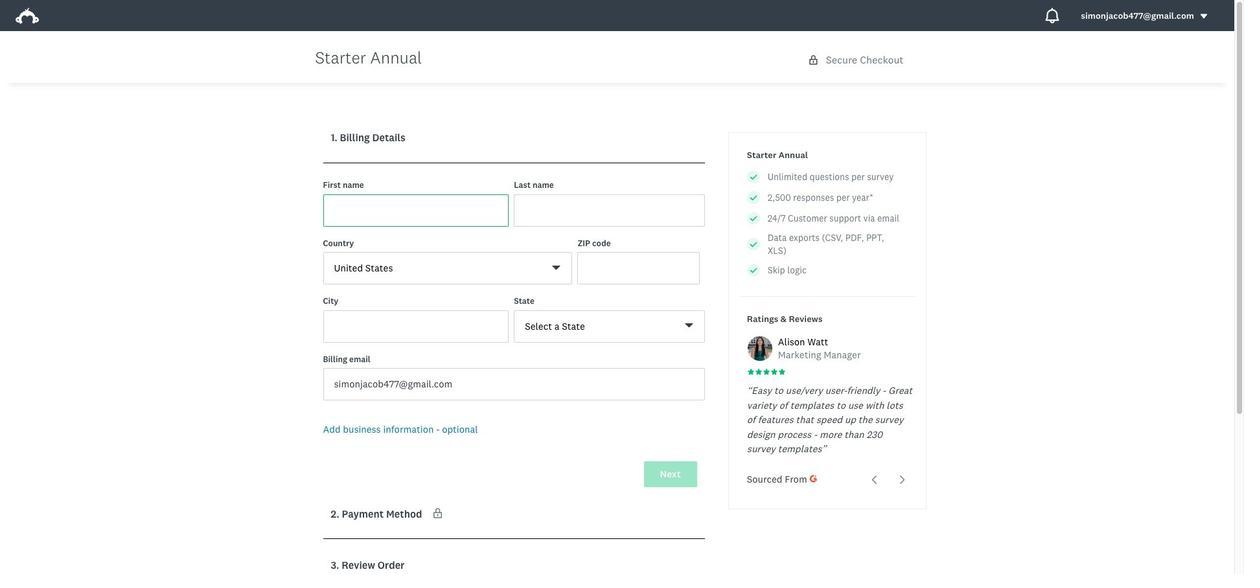 Task type: describe. For each thing, give the bounding box(es) containing it.
chevronright image
[[898, 475, 908, 485]]

products icon image
[[1045, 8, 1060, 23]]



Task type: locate. For each thing, give the bounding box(es) containing it.
None text field
[[514, 194, 705, 226], [323, 368, 705, 401], [514, 194, 705, 226], [323, 368, 705, 401]]

None text field
[[323, 194, 509, 226], [323, 310, 509, 343], [323, 194, 509, 226], [323, 310, 509, 343]]

surveymonkey logo image
[[16, 8, 39, 24]]

dropdown arrow image
[[1200, 12, 1209, 21]]

chevronleft image
[[870, 475, 880, 485]]

None telephone field
[[578, 252, 700, 284]]



Task type: vqa. For each thing, say whether or not it's contained in the screenshot.
Brand logo
no



